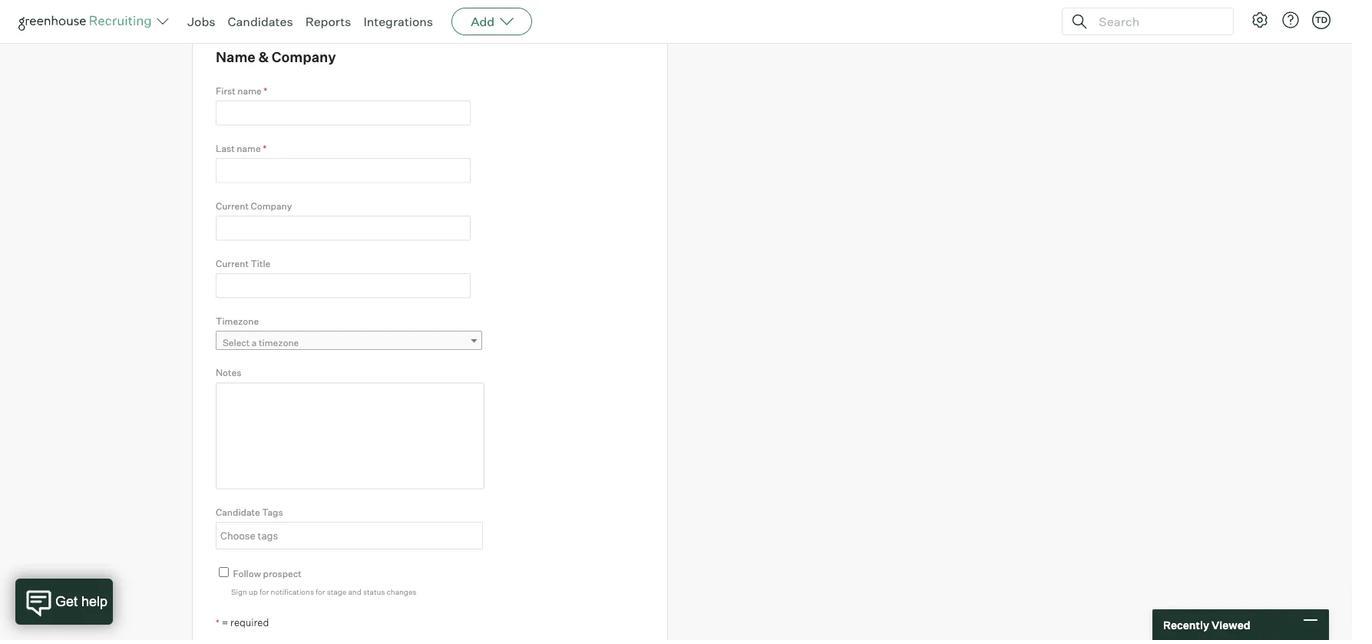 Task type: describe. For each thing, give the bounding box(es) containing it.
&
[[258, 48, 269, 65]]

* for last name *
[[263, 143, 267, 154]]

td button
[[1310, 8, 1334, 32]]

name for first
[[238, 85, 262, 97]]

follow
[[233, 568, 261, 580]]

Notes text field
[[216, 383, 485, 490]]

current company
[[216, 200, 292, 212]]

current for current title
[[216, 258, 249, 269]]

last
[[216, 143, 235, 154]]

follow prospect
[[233, 568, 302, 580]]

select a timezone
[[223, 337, 299, 348]]

integrations
[[364, 14, 433, 29]]

integrations link
[[364, 14, 433, 29]]

stage
[[327, 588, 347, 597]]

1 vertical spatial company
[[251, 200, 292, 212]]

candidates link
[[228, 14, 293, 29]]

add button
[[452, 8, 533, 35]]

prospect
[[263, 568, 302, 580]]

name & company
[[216, 48, 336, 65]]

status
[[363, 588, 385, 597]]

and
[[348, 588, 362, 597]]

changes
[[387, 588, 417, 597]]

sign up for notifications for stage and status changes
[[231, 588, 417, 597]]

recently viewed
[[1164, 619, 1251, 632]]

greenhouse recruiting image
[[18, 12, 157, 31]]

add
[[471, 14, 495, 29]]

* for first name *
[[264, 85, 268, 97]]

tags
[[262, 506, 283, 518]]

last name *
[[216, 143, 267, 154]]

0 vertical spatial company
[[272, 48, 336, 65]]

required
[[231, 616, 269, 629]]



Task type: locate. For each thing, give the bounding box(es) containing it.
0 vertical spatial *
[[264, 85, 268, 97]]

configure image
[[1251, 11, 1270, 29]]

current
[[216, 200, 249, 212], [216, 258, 249, 269]]

first
[[216, 85, 236, 97]]

1 horizontal spatial for
[[316, 588, 325, 597]]

1 vertical spatial current
[[216, 258, 249, 269]]

reports
[[305, 14, 351, 29]]

2 current from the top
[[216, 258, 249, 269]]

1 for from the left
[[260, 588, 269, 597]]

* = required
[[216, 616, 269, 629]]

td
[[1316, 15, 1328, 25]]

Follow prospect checkbox
[[219, 568, 229, 578]]

select a timezone link
[[216, 331, 482, 353]]

for left 'stage'
[[316, 588, 325, 597]]

candidate
[[216, 506, 260, 518]]

sign
[[231, 588, 247, 597]]

* inside * = required
[[216, 617, 220, 629]]

jobs link
[[187, 14, 215, 29]]

Search text field
[[1095, 10, 1220, 33]]

up
[[249, 588, 258, 597]]

None text field
[[216, 158, 471, 183], [216, 216, 471, 241], [216, 273, 471, 298], [216, 158, 471, 183], [216, 216, 471, 241], [216, 273, 471, 298]]

* right 'last'
[[263, 143, 267, 154]]

name for last
[[237, 143, 261, 154]]

0 horizontal spatial for
[[260, 588, 269, 597]]

name right first
[[238, 85, 262, 97]]

notifications
[[271, 588, 314, 597]]

2 for from the left
[[316, 588, 325, 597]]

a
[[252, 337, 257, 348]]

name
[[238, 85, 262, 97], [237, 143, 261, 154]]

for
[[260, 588, 269, 597], [316, 588, 325, 597]]

1 vertical spatial name
[[237, 143, 261, 154]]

first name *
[[216, 85, 268, 97]]

company right &
[[272, 48, 336, 65]]

viewed
[[1212, 619, 1251, 632]]

name
[[216, 48, 256, 65]]

company up title
[[251, 200, 292, 212]]

timezone
[[259, 337, 299, 348]]

*
[[264, 85, 268, 97], [263, 143, 267, 154], [216, 617, 220, 629]]

current left title
[[216, 258, 249, 269]]

timezone
[[216, 315, 259, 327]]

reports link
[[305, 14, 351, 29]]

for right up
[[260, 588, 269, 597]]

2 vertical spatial *
[[216, 617, 220, 629]]

current title
[[216, 258, 271, 269]]

candidate tags
[[216, 506, 283, 518]]

current for current company
[[216, 200, 249, 212]]

notes
[[216, 367, 242, 379]]

0 vertical spatial current
[[216, 200, 249, 212]]

candidates
[[228, 14, 293, 29]]

name right 'last'
[[237, 143, 261, 154]]

None text field
[[216, 101, 471, 126], [217, 524, 479, 548], [216, 101, 471, 126], [217, 524, 479, 548]]

select
[[223, 337, 250, 348]]

recently
[[1164, 619, 1210, 632]]

company
[[272, 48, 336, 65], [251, 200, 292, 212]]

1 vertical spatial *
[[263, 143, 267, 154]]

=
[[222, 616, 228, 629]]

1 current from the top
[[216, 200, 249, 212]]

0 vertical spatial name
[[238, 85, 262, 97]]

td button
[[1313, 11, 1331, 29]]

title
[[251, 258, 271, 269]]

* left =
[[216, 617, 220, 629]]

* down &
[[264, 85, 268, 97]]

jobs
[[187, 14, 215, 29]]

current down 'last'
[[216, 200, 249, 212]]



Task type: vqa. For each thing, say whether or not it's contained in the screenshot.
* = required
yes



